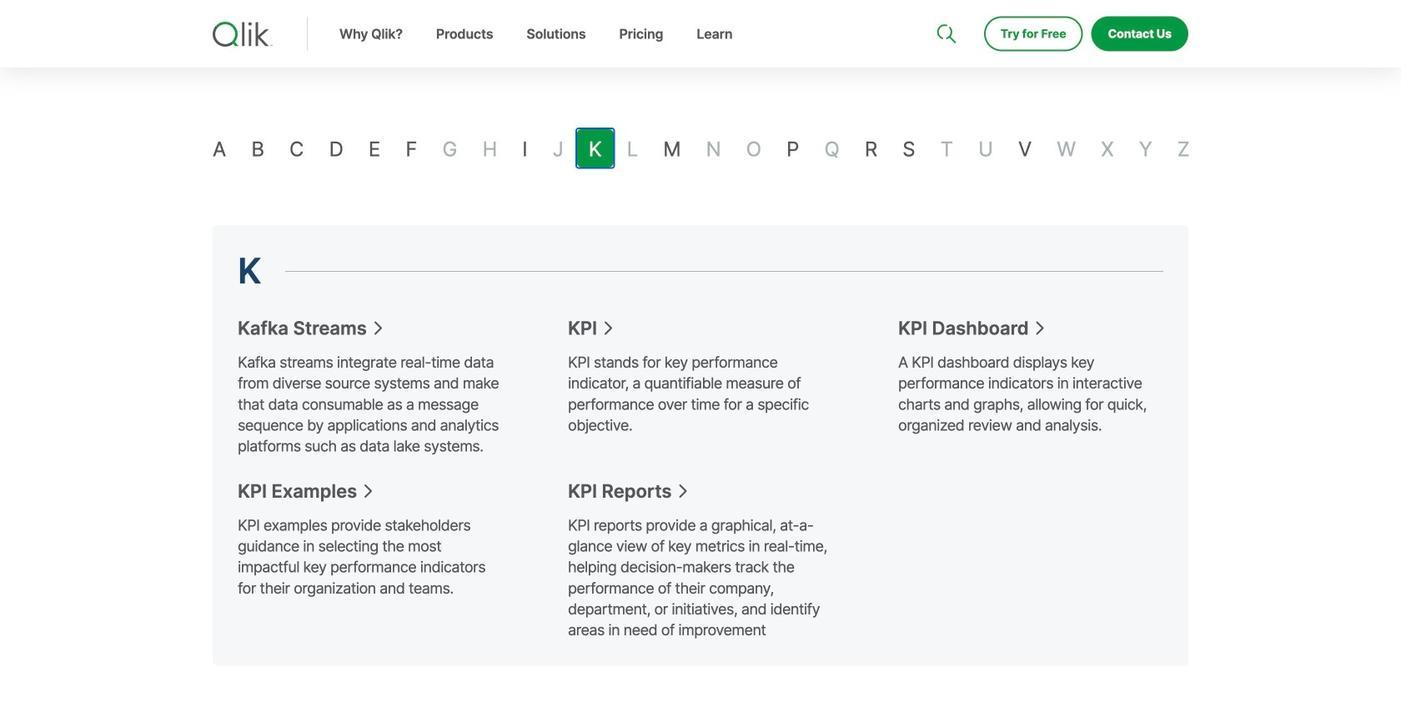 Task type: describe. For each thing, give the bounding box(es) containing it.
login image
[[1135, 0, 1149, 13]]

support image
[[938, 0, 952, 13]]



Task type: vqa. For each thing, say whether or not it's contained in the screenshot.
LOGIN icon
yes



Task type: locate. For each thing, give the bounding box(es) containing it.
qlik image
[[213, 22, 273, 47]]



